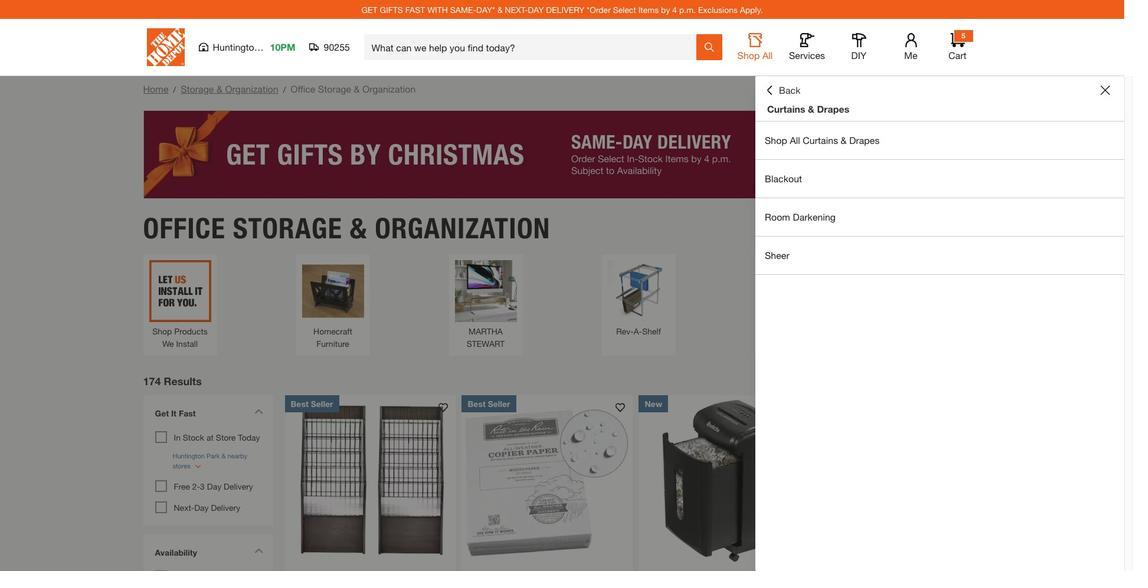Task type: vqa. For each thing, say whether or not it's contained in the screenshot.
right the up
no



Task type: describe. For each thing, give the bounding box(es) containing it.
shop for shop all
[[738, 50, 760, 61]]

best seller for "all-weather 8-1/2 in. x 11 in. 20 lbs. bulk copier paper, white (500-sheet pack)" image
[[468, 399, 511, 409]]

store
[[216, 433, 236, 443]]

exclusions
[[699, 4, 738, 14]]

next-
[[505, 4, 528, 14]]

apply.
[[741, 4, 763, 14]]

blackout
[[765, 173, 803, 184]]

1 vertical spatial office
[[143, 211, 226, 245]]

all for shop all curtains & drapes
[[790, 135, 801, 146]]

90255 button
[[310, 41, 350, 53]]

free 2-3 day delivery
[[174, 482, 253, 492]]

cart 5
[[949, 31, 967, 61]]

select
[[613, 4, 637, 14]]

all for shop all
[[763, 50, 773, 61]]

gifts
[[380, 4, 403, 14]]

diy
[[852, 50, 867, 61]]

homecraft
[[314, 326, 353, 336]]

30 l/7.9 gal. paper shredder cross cut document shredder for credit card/cd/junk mail shredder for office home image
[[639, 395, 811, 567]]

all-weather 8-1/2 in. x 11 in. 20 lbs. bulk copier paper, white (500-sheet pack) image
[[462, 395, 633, 567]]

& inside menu
[[841, 135, 847, 146]]

shop all curtains & drapes
[[765, 135, 880, 146]]

day
[[528, 4, 544, 14]]

with
[[428, 4, 448, 14]]

huntington
[[213, 41, 260, 53]]

room darkening
[[765, 211, 836, 223]]

0 vertical spatial office
[[291, 83, 316, 94]]

darkening
[[793, 211, 836, 223]]

we
[[162, 339, 174, 349]]

2 / from the left
[[283, 84, 286, 94]]

products
[[174, 326, 208, 336]]

next-day delivery
[[174, 503, 241, 513]]

0 vertical spatial delivery
[[224, 482, 253, 492]]

shelf
[[643, 326, 661, 336]]

get gifts fast with same-day* & next-day delivery *order select items by 4 p.m. exclusions apply.
[[362, 4, 763, 14]]

1 vertical spatial delivery
[[211, 503, 241, 513]]

blackout link
[[756, 160, 1125, 198]]

huntington park
[[213, 41, 282, 53]]

new
[[645, 399, 663, 409]]

rev-
[[617, 326, 634, 336]]

wall mounted image
[[761, 260, 823, 322]]

day*
[[477, 4, 496, 14]]

shop for shop products we install
[[152, 326, 172, 336]]

it
[[171, 408, 177, 418]]

delivery
[[546, 4, 585, 14]]

*order
[[587, 4, 611, 14]]

today
[[238, 433, 260, 443]]

fast
[[406, 4, 425, 14]]

menu containing shop all curtains & drapes
[[756, 122, 1125, 275]]

90255
[[324, 41, 350, 53]]

storage & organization link
[[181, 83, 279, 94]]

office supplies image
[[914, 260, 976, 322]]

rev-a-shelf
[[617, 326, 661, 336]]

feedback link image
[[1118, 200, 1134, 263]]

at
[[207, 433, 214, 443]]

the home depot logo image
[[147, 28, 185, 66]]

park
[[262, 41, 282, 53]]

room darkening link
[[756, 198, 1125, 236]]

curtains & drapes
[[768, 103, 850, 115]]

rev a shelf image
[[608, 260, 670, 322]]

0 vertical spatial curtains
[[768, 103, 806, 115]]

martha stewart
[[467, 326, 505, 349]]

same-
[[450, 4, 477, 14]]

by
[[662, 4, 671, 14]]

homecraft furniture link
[[302, 260, 364, 350]]

free
[[174, 482, 190, 492]]

seller for wooden free standing 6-tier display literature brochure magazine rack in black (2-pack) image
[[311, 399, 333, 409]]

availability link
[[149, 541, 267, 568]]

items
[[639, 4, 659, 14]]

get
[[362, 4, 378, 14]]

home / storage & organization / office storage & organization
[[143, 83, 416, 94]]

a-
[[634, 326, 643, 336]]

availability
[[155, 548, 197, 558]]

seller for "all-weather 8-1/2 in. x 11 in. 20 lbs. bulk copier paper, white (500-sheet pack)" image
[[488, 399, 511, 409]]

stock
[[183, 433, 204, 443]]

homecraft furniture
[[314, 326, 353, 349]]

in
[[174, 433, 181, 443]]

me
[[905, 50, 918, 61]]



Task type: locate. For each thing, give the bounding box(es) containing it.
0 vertical spatial drapes
[[818, 103, 850, 115]]

fast
[[179, 408, 196, 418]]

best
[[291, 399, 309, 409], [468, 399, 486, 409]]

all inside button
[[763, 50, 773, 61]]

1 seller from the left
[[311, 399, 333, 409]]

all up back button
[[763, 50, 773, 61]]

1 vertical spatial all
[[790, 135, 801, 146]]

1 horizontal spatial all
[[790, 135, 801, 146]]

stewart
[[467, 339, 505, 349]]

delivery down free 2-3 day delivery
[[211, 503, 241, 513]]

day right 3
[[207, 482, 222, 492]]

shop up we
[[152, 326, 172, 336]]

drapes
[[818, 103, 850, 115], [850, 135, 880, 146]]

3
[[200, 482, 205, 492]]

curtains down back button
[[768, 103, 806, 115]]

all inside menu
[[790, 135, 801, 146]]

services button
[[789, 33, 827, 61]]

shop up the blackout
[[765, 135, 788, 146]]

1 best seller from the left
[[291, 399, 333, 409]]

all down curtains & drapes
[[790, 135, 801, 146]]

results
[[164, 375, 202, 388]]

curtains
[[768, 103, 806, 115], [803, 135, 839, 146]]

/ right home link
[[173, 84, 176, 94]]

1 horizontal spatial seller
[[488, 399, 511, 409]]

1 / from the left
[[173, 84, 176, 94]]

sheer link
[[756, 237, 1125, 275]]

best for wooden free standing 6-tier display literature brochure magazine rack in black (2-pack) image
[[291, 399, 309, 409]]

best for "all-weather 8-1/2 in. x 11 in. 20 lbs. bulk copier paper, white (500-sheet pack)" image
[[468, 399, 486, 409]]

delivery right 3
[[224, 482, 253, 492]]

me button
[[893, 33, 930, 61]]

5
[[962, 31, 966, 40]]

home link
[[143, 83, 169, 94]]

sponsored banner image
[[143, 110, 982, 199]]

/ down 10pm
[[283, 84, 286, 94]]

install
[[176, 339, 198, 349]]

p.m.
[[680, 4, 696, 14]]

What can we help you find today? search field
[[372, 35, 696, 60]]

0 horizontal spatial office
[[143, 211, 226, 245]]

2 horizontal spatial shop
[[765, 135, 788, 146]]

get it fast
[[155, 408, 196, 418]]

delivery
[[224, 482, 253, 492], [211, 503, 241, 513]]

174 results
[[143, 375, 202, 388]]

back
[[780, 84, 801, 96]]

curtains down curtains & drapes
[[803, 135, 839, 146]]

all
[[763, 50, 773, 61], [790, 135, 801, 146]]

seller
[[311, 399, 333, 409], [488, 399, 511, 409]]

1 vertical spatial day
[[194, 503, 209, 513]]

&
[[498, 4, 503, 14], [217, 83, 223, 94], [354, 83, 360, 94], [809, 103, 815, 115], [841, 135, 847, 146], [350, 211, 368, 245]]

shop inside shop products we install
[[152, 326, 172, 336]]

furniture
[[317, 339, 350, 349]]

shop down apply.
[[738, 50, 760, 61]]

1 vertical spatial shop
[[765, 135, 788, 146]]

4
[[673, 4, 677, 14]]

2 vertical spatial shop
[[152, 326, 172, 336]]

0 vertical spatial day
[[207, 482, 222, 492]]

1 best from the left
[[291, 399, 309, 409]]

menu
[[756, 122, 1125, 275]]

1 vertical spatial curtains
[[803, 135, 839, 146]]

10pm
[[270, 41, 296, 53]]

best seller
[[291, 399, 333, 409], [468, 399, 511, 409]]

shop products we install link
[[149, 260, 211, 350]]

get
[[155, 408, 169, 418]]

shop products we install
[[152, 326, 208, 349]]

0 horizontal spatial best seller
[[291, 399, 333, 409]]

office
[[291, 83, 316, 94], [143, 211, 226, 245]]

day
[[207, 482, 222, 492], [194, 503, 209, 513]]

1 horizontal spatial best
[[468, 399, 486, 409]]

get it fast link
[[149, 401, 267, 428]]

rev-a-shelf link
[[608, 260, 670, 338]]

0 vertical spatial shop
[[738, 50, 760, 61]]

martha
[[469, 326, 503, 336]]

0 horizontal spatial /
[[173, 84, 176, 94]]

2 best from the left
[[468, 399, 486, 409]]

0 vertical spatial all
[[763, 50, 773, 61]]

wooden free standing 6-tier display literature brochure magazine rack in black (2-pack) image
[[285, 395, 456, 567]]

room
[[765, 211, 791, 223]]

curtains inside menu
[[803, 135, 839, 146]]

/
[[173, 84, 176, 94], [283, 84, 286, 94]]

shop inside shop all button
[[738, 50, 760, 61]]

shop all
[[738, 50, 773, 61]]

in stock at store today link
[[174, 433, 260, 443]]

0 horizontal spatial seller
[[311, 399, 333, 409]]

shop all curtains & drapes link
[[756, 122, 1125, 159]]

martha stewart image
[[455, 260, 517, 322]]

in stock at store today
[[174, 433, 260, 443]]

office storage & organization
[[143, 211, 551, 245]]

shop all button
[[737, 33, 775, 61]]

services
[[790, 50, 826, 61]]

1 horizontal spatial /
[[283, 84, 286, 94]]

0 horizontal spatial all
[[763, 50, 773, 61]]

0 horizontal spatial best
[[291, 399, 309, 409]]

1 horizontal spatial shop
[[738, 50, 760, 61]]

1 vertical spatial drapes
[[850, 135, 880, 146]]

next-day delivery link
[[174, 503, 241, 513]]

martha stewart link
[[455, 260, 517, 350]]

drawer close image
[[1101, 86, 1111, 95]]

home
[[143, 83, 169, 94]]

2 seller from the left
[[488, 399, 511, 409]]

day down 3
[[194, 503, 209, 513]]

174
[[143, 375, 161, 388]]

sheer
[[765, 250, 790, 261]]

shop products we install image
[[149, 260, 211, 322]]

homecraft furniture image
[[302, 260, 364, 322]]

shop
[[738, 50, 760, 61], [765, 135, 788, 146], [152, 326, 172, 336]]

storage
[[181, 83, 214, 94], [318, 83, 351, 94], [233, 211, 343, 245]]

diy button
[[841, 33, 878, 61]]

next-
[[174, 503, 194, 513]]

shop inside shop all curtains & drapes link
[[765, 135, 788, 146]]

back button
[[765, 84, 801, 96]]

2 best seller from the left
[[468, 399, 511, 409]]

cart
[[949, 50, 967, 61]]

free 2-3 day delivery link
[[174, 482, 253, 492]]

2-
[[192, 482, 200, 492]]

1 horizontal spatial best seller
[[468, 399, 511, 409]]

0 horizontal spatial shop
[[152, 326, 172, 336]]

shop for shop all curtains & drapes
[[765, 135, 788, 146]]

best seller for wooden free standing 6-tier display literature brochure magazine rack in black (2-pack) image
[[291, 399, 333, 409]]

1 horizontal spatial office
[[291, 83, 316, 94]]



